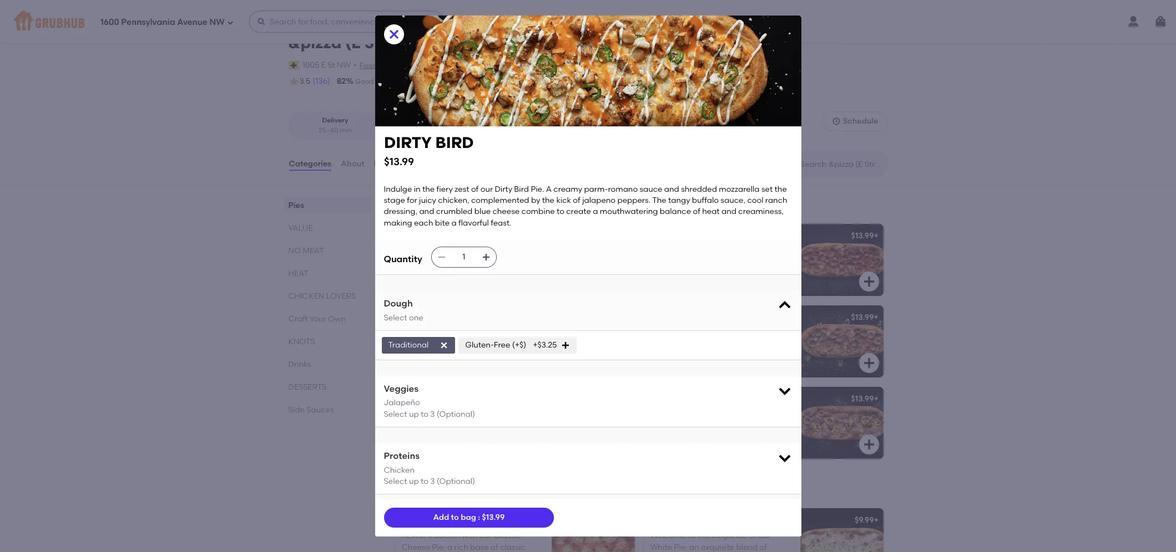 Task type: locate. For each thing, give the bounding box(es) containing it.
classic
[[493, 247, 518, 257]]

1 vertical spatial our
[[436, 247, 448, 257]]

1 horizontal spatial min
[[449, 126, 461, 134]]

up
[[409, 410, 419, 420], [409, 477, 419, 487]]

mozzarella inside dive into our new g pie: classic tomato and our secret 't' sauce underpin fresh mozzarella and fragrant basil, creating a timeless yet tantalizing taste adventure.
[[458, 270, 498, 279]]

0 horizontal spatial value
[[288, 224, 313, 233]]

2 horizontal spatial of
[[693, 207, 700, 217]]

1 vertical spatial mozzarella
[[458, 270, 498, 279]]

a down crumbled
[[452, 219, 457, 228]]

0 vertical spatial bird
[[435, 133, 474, 152]]

the up "juicy"
[[422, 185, 435, 194]]

1 vertical spatial 3
[[430, 477, 435, 487]]

1 (optional) from the top
[[437, 410, 475, 420]]

0 horizontal spatial sauce
[[498, 258, 521, 268]]

our left dirty
[[481, 185, 493, 194]]

1 vertical spatial a
[[452, 219, 457, 228]]

2 vertical spatial select
[[384, 477, 407, 487]]

value up no meat
[[288, 224, 313, 233]]

own
[[328, 315, 346, 324]]

option group containing delivery 25–40 min
[[288, 112, 479, 140]]

• inside • fees
[[354, 60, 357, 70]]

gluten-free (+$)
[[465, 341, 526, 350]]

and up the fresh
[[432, 258, 447, 268]]

adventure.
[[478, 292, 518, 302]]

craft
[[288, 315, 308, 324]]

juicy
[[419, 196, 436, 205]]

0 horizontal spatial min
[[340, 126, 352, 134]]

and up timeless
[[500, 270, 515, 279]]

of up create
[[573, 196, 581, 205]]

indulge in the fiery zest of our dirty bird pie. a creamy parm-romano sauce and shredded mozzarella set the stage for juicy chicken, complemented by the kick of jalapeno peppers. the tangy buffalo sauce, cool ranch dressing, and crumbled blue cheese combine to create a mouthwatering balance of heat and creaminess, making each bite a flavorful feast.
[[384, 185, 789, 228]]

side sauces
[[288, 406, 334, 415]]

to up cheese pie
[[421, 477, 429, 487]]

value down chicken
[[393, 483, 432, 497]]

option group
[[288, 112, 479, 140]]

1 horizontal spatial •
[[425, 126, 427, 134]]

1 select from the top
[[384, 313, 407, 323]]

0 vertical spatial dirty
[[384, 133, 432, 152]]

2 vertical spatial our
[[448, 258, 461, 268]]

0 vertical spatial a
[[593, 207, 598, 217]]

pies tab
[[288, 200, 366, 212]]

min down delivery
[[340, 126, 352, 134]]

fees button
[[359, 60, 377, 72]]

up down jalapeño
[[409, 410, 419, 420]]

0 horizontal spatial a
[[452, 219, 457, 228]]

2 horizontal spatial a
[[593, 207, 598, 217]]

secret
[[463, 258, 486, 268]]

Input item quantity number field
[[452, 248, 476, 268]]

reviews button
[[373, 144, 405, 184]]

3
[[430, 410, 435, 420], [430, 477, 435, 487]]

meat
[[303, 247, 324, 256]]

chicken lovers tab
[[288, 291, 366, 303]]

+
[[625, 232, 630, 241], [874, 232, 879, 241], [874, 313, 879, 323], [874, 395, 879, 404], [874, 516, 879, 526]]

select down dough
[[384, 313, 407, 323]]

1 vertical spatial •
[[425, 126, 427, 134]]

lil roni
[[650, 232, 684, 241]]

dirty
[[495, 185, 512, 194]]

cheese
[[493, 207, 520, 217]]

creaminess,
[[739, 207, 784, 217]]

pies
[[393, 198, 417, 212], [288, 201, 304, 210]]

select inside proteins chicken select up to 3 (optional)
[[384, 477, 407, 487]]

nw for 1005 e st nw
[[337, 60, 351, 70]]

1 vertical spatial value
[[393, 483, 432, 497]]

1 3 from the top
[[430, 410, 435, 420]]

jalapeño
[[384, 399, 420, 408]]

1600 pennsylvania avenue nw
[[100, 17, 225, 27]]

dirty for dirty bird $13.99
[[384, 133, 432, 152]]

(optional) up bag
[[437, 477, 475, 487]]

:
[[478, 513, 480, 523]]

3 up add in the bottom left of the page
[[430, 477, 435, 487]]

1 vertical spatial of
[[573, 196, 581, 205]]

to left bag
[[451, 513, 459, 523]]

desserts
[[288, 383, 327, 393]]

a down jalapeno
[[593, 207, 598, 217]]

0 vertical spatial •
[[354, 60, 357, 70]]

0 vertical spatial up
[[409, 410, 419, 420]]

roni
[[663, 232, 684, 241]]

switch location
[[389, 60, 447, 70]]

0 vertical spatial g
[[422, 232, 429, 241]]

2 min from the left
[[449, 126, 461, 134]]

1 vertical spatial bird
[[427, 395, 445, 404]]

up for proteins
[[409, 477, 419, 487]]

$13.99 inside dirty bird $13.99
[[384, 155, 414, 168]]

the
[[652, 196, 667, 205]]

pies inside 'pies' tab
[[288, 201, 304, 210]]

1 horizontal spatial value
[[393, 483, 432, 497]]

mozzarella inside indulge in the fiery zest of our dirty bird pie. a creamy parm-romano sauce and shredded mozzarella set the stage for juicy chicken, complemented by the kick of jalapeno peppers. the tangy buffalo sauce, cool ranch dressing, and crumbled blue cheese combine to create a mouthwatering balance of heat and creaminess, making each bite a flavorful feast.
[[719, 185, 760, 194]]

desserts tab
[[288, 382, 366, 394]]

(136)
[[313, 77, 330, 86]]

and up tangy
[[664, 185, 679, 194]]

a up adventure.
[[490, 281, 495, 290]]

dirty inside dirty bird $13.99
[[384, 133, 432, 152]]

sauce inside dive into our new g pie: classic tomato and our secret 't' sauce underpin fresh mozzarella and fragrant basil, creating a timeless yet tantalizing taste adventure.
[[498, 258, 521, 268]]

0 vertical spatial 3
[[430, 410, 435, 420]]

g down 'each'
[[422, 232, 429, 241]]

mozzarella down "secret"
[[458, 270, 498, 279]]

indulge
[[384, 185, 412, 194]]

flavorful
[[459, 219, 489, 228]]

free
[[494, 341, 510, 350]]

the up ranch
[[775, 185, 787, 194]]

to inside indulge in the fiery zest of our dirty bird pie. a creamy parm-romano sauce and shredded mozzarella set the stage for juicy chicken, complemented by the kick of jalapeno peppers. the tangy buffalo sauce, cool ranch dressing, and crumbled blue cheese combine to create a mouthwatering balance of heat and creaminess, making each bite a flavorful feast.
[[557, 207, 565, 217]]

knots tab
[[288, 336, 366, 348]]

no
[[288, 247, 301, 256]]

delivery
[[322, 117, 348, 125]]

side
[[288, 406, 305, 415]]

veggies jalapeño select up to 3 (optional)
[[384, 384, 475, 420]]

to down dirty bird
[[421, 410, 429, 420]]

bird inside dirty bird $13.99
[[435, 133, 474, 152]]

@me don't sub me image
[[800, 388, 883, 460]]

chicken,
[[438, 196, 469, 205]]

0 vertical spatial of
[[471, 185, 479, 194]]

0 horizontal spatial pies
[[288, 201, 304, 210]]

select down chicken
[[384, 477, 407, 487]]

bird for dirty bird $13.99
[[435, 133, 474, 152]]

our down the "new"
[[448, 258, 461, 268]]

up inside proteins chicken select up to 3 (optional)
[[409, 477, 419, 487]]

0 horizontal spatial •
[[354, 60, 357, 70]]

add
[[433, 513, 449, 523]]

1 min from the left
[[340, 126, 352, 134]]

(optional) inside proteins chicken select up to 3 (optional)
[[437, 477, 475, 487]]

of right zest
[[471, 185, 479, 194]]

0 horizontal spatial nw
[[209, 17, 225, 27]]

3 inside proteins chicken select up to 3 (optional)
[[430, 477, 435, 487]]

main navigation navigation
[[0, 0, 1176, 43]]

star icon image
[[288, 76, 299, 87]]

1 horizontal spatial a
[[490, 281, 495, 290]]

nw right avenue
[[209, 17, 225, 27]]

creamy
[[554, 185, 582, 194]]

our right 'into'
[[436, 247, 448, 257]]

set
[[762, 185, 773, 194]]

1 horizontal spatial nw
[[337, 60, 351, 70]]

1 horizontal spatial sauce
[[640, 185, 663, 194]]

2 vertical spatial a
[[490, 281, 495, 290]]

peppers.
[[618, 196, 651, 205]]

select down jalapeño
[[384, 410, 407, 420]]

• inside pickup 0.6 mi • 10–20 min
[[425, 126, 427, 134]]

pies up value tab
[[288, 201, 304, 210]]

dirty down veggies
[[402, 395, 425, 404]]

3 down dirty bird
[[430, 410, 435, 420]]

select for veggies
[[384, 410, 407, 420]]

1 up from the top
[[409, 410, 419, 420]]

$13.99 for new g image
[[603, 232, 625, 241]]

0 horizontal spatial mozzarella
[[458, 270, 498, 279]]

nw right st
[[337, 60, 351, 70]]

2 (optional) from the top
[[437, 477, 475, 487]]

parm-
[[584, 185, 608, 194]]

value inside tab
[[288, 224, 313, 233]]

feast.
[[491, 219, 512, 228]]

2 vertical spatial of
[[693, 207, 700, 217]]

to inside proteins chicken select up to 3 (optional)
[[421, 477, 429, 487]]

(optional) for proteins
[[437, 477, 475, 487]]

svg image inside main navigation navigation
[[227, 19, 234, 26]]

a inside dive into our new g pie: classic tomato and our secret 't' sauce underpin fresh mozzarella and fragrant basil, creating a timeless yet tantalizing taste adventure.
[[490, 281, 495, 290]]

street)
[[365, 33, 417, 52]]

bird inside dirty bird button
[[427, 395, 445, 404]]

$9.99 +
[[855, 516, 879, 526]]

0 vertical spatial select
[[384, 313, 407, 323]]

0 vertical spatial our
[[481, 185, 493, 194]]

mouthwatering
[[600, 207, 658, 217]]

dirty inside button
[[402, 395, 425, 404]]

0 vertical spatial (optional)
[[437, 410, 475, 420]]

0 vertical spatial mozzarella
[[719, 185, 760, 194]]

2 select from the top
[[384, 410, 407, 420]]

1 horizontal spatial of
[[573, 196, 581, 205]]

0 vertical spatial sauce
[[640, 185, 663, 194]]

of
[[471, 185, 479, 194], [573, 196, 581, 205], [693, 207, 700, 217]]

to down kick
[[557, 207, 565, 217]]

g up "secret"
[[469, 247, 475, 257]]

bird
[[514, 185, 529, 194]]

bird down pickup
[[435, 133, 474, 152]]

0 vertical spatial value
[[288, 224, 313, 233]]

taste
[[457, 292, 476, 302]]

sauce down classic
[[498, 258, 521, 268]]

nw inside main navigation navigation
[[209, 17, 225, 27]]

1 vertical spatial up
[[409, 477, 419, 487]]

nw inside the 1005 e st nw button
[[337, 60, 351, 70]]

min inside delivery 25–40 min
[[340, 126, 352, 134]]

1 vertical spatial sauce
[[498, 258, 521, 268]]

• left fees on the top of page
[[354, 60, 357, 70]]

st
[[328, 60, 335, 70]]

in
[[414, 185, 421, 194]]

svg image
[[227, 19, 234, 26], [387, 28, 401, 41], [832, 117, 841, 126], [482, 253, 491, 262], [862, 275, 876, 289]]

good food
[[355, 78, 390, 85]]

1 vertical spatial g
[[469, 247, 475, 257]]

up down chicken
[[409, 477, 419, 487]]

mozzarella up 'sauce,'
[[719, 185, 760, 194]]

and down 'sauce,'
[[722, 207, 737, 217]]

select inside veggies jalapeño select up to 3 (optional)
[[384, 410, 407, 420]]

min right 10–20
[[449, 126, 461, 134]]

to
[[557, 207, 565, 217], [421, 410, 429, 420], [421, 477, 429, 487], [451, 513, 459, 523]]

3 inside veggies jalapeño select up to 3 (optional)
[[430, 410, 435, 420]]

timeless
[[497, 281, 528, 290]]

0 vertical spatial nw
[[209, 17, 225, 27]]

3.5
[[299, 77, 311, 86]]

$13.99 for @me don't sub me image
[[851, 395, 874, 404]]

dirty up reviews
[[384, 133, 432, 152]]

location
[[416, 60, 447, 70]]

• right mi
[[425, 126, 427, 134]]

a
[[546, 185, 552, 194]]

svg image
[[1154, 15, 1167, 28], [257, 17, 266, 26], [437, 253, 446, 262], [777, 298, 792, 314], [440, 341, 449, 350], [561, 341, 570, 350], [614, 357, 627, 370], [862, 357, 876, 370], [777, 384, 792, 399], [614, 439, 627, 452], [862, 439, 876, 452], [777, 451, 792, 466]]

1 horizontal spatial mozzarella
[[719, 185, 760, 194]]

heat tab
[[288, 268, 366, 280]]

(optional) inside veggies jalapeño select up to 3 (optional)
[[437, 410, 475, 420]]

2 horizontal spatial the
[[775, 185, 787, 194]]

the down a
[[542, 196, 555, 205]]

our
[[481, 185, 493, 194], [436, 247, 448, 257], [448, 258, 461, 268]]

bird right jalapeño
[[427, 395, 445, 404]]

pies down indulge
[[393, 198, 417, 212]]

1 vertical spatial select
[[384, 410, 407, 420]]

proteins chicken select up to 3 (optional)
[[384, 451, 475, 487]]

1 vertical spatial dirty
[[402, 395, 425, 404]]

$13.99 + for american honey
[[851, 313, 879, 323]]

min
[[340, 126, 352, 134], [449, 126, 461, 134]]

1 vertical spatial nw
[[337, 60, 351, 70]]

1005 e st nw
[[302, 60, 351, 70]]

1 horizontal spatial g
[[469, 247, 475, 257]]

sauce up the
[[640, 185, 663, 194]]

up inside veggies jalapeño select up to 3 (optional)
[[409, 410, 419, 420]]

on time delivery
[[418, 78, 470, 85]]

10–20
[[430, 126, 448, 134]]

2 up from the top
[[409, 477, 419, 487]]

new
[[402, 232, 420, 241]]

1 vertical spatial (optional)
[[437, 477, 475, 487]]

stage
[[384, 196, 405, 205]]

2 3 from the top
[[430, 477, 435, 487]]

side sauces tab
[[288, 405, 366, 416]]

(optional) down dirty bird
[[437, 410, 475, 420]]

bag
[[461, 513, 476, 523]]

&pizza
[[288, 33, 342, 52]]

drinks tab
[[288, 359, 366, 371]]

up for veggies
[[409, 410, 419, 420]]

basil,
[[435, 281, 454, 290]]

of down buffalo
[[693, 207, 700, 217]]

3 select from the top
[[384, 477, 407, 487]]

1600
[[100, 17, 119, 27]]



Task type: describe. For each thing, give the bounding box(es) containing it.
tangy
[[668, 196, 690, 205]]

+ for new g
[[874, 232, 879, 241]]

cheese
[[402, 516, 432, 526]]

1005
[[302, 60, 319, 70]]

veggies
[[384, 384, 419, 395]]

on
[[418, 78, 427, 85]]

schedule
[[843, 117, 879, 126]]

lil roni image
[[800, 224, 883, 296]]

our inside indulge in the fiery zest of our dirty bird pie. a creamy parm-romano sauce and shredded mozzarella set the stage for juicy chicken, complemented by the kick of jalapeno peppers. the tangy buffalo sauce, cool ranch dressing, and crumbled blue cheese combine to create a mouthwatering balance of heat and creaminess, making each bite a flavorful feast.
[[481, 185, 493, 194]]

select for proteins
[[384, 477, 407, 487]]

yet
[[402, 292, 413, 302]]

honey
[[446, 313, 475, 323]]

sauce,
[[721, 196, 746, 205]]

blue
[[474, 207, 491, 217]]

bird for dirty bird
[[427, 395, 445, 404]]

cheese pie
[[402, 516, 446, 526]]

(e
[[345, 33, 361, 52]]

+ for dirty bird
[[874, 395, 879, 404]]

new g
[[402, 232, 429, 241]]

chicken lovers
[[288, 292, 356, 301]]

pie:
[[477, 247, 491, 257]]

into
[[420, 247, 434, 257]]

dough
[[384, 299, 413, 309]]

cool
[[747, 196, 764, 205]]

82
[[337, 77, 346, 86]]

maverick image
[[800, 306, 883, 378]]

avenue
[[177, 17, 207, 27]]

add to bag : $13.99
[[433, 513, 505, 523]]

fragrant
[[402, 281, 433, 290]]

g inside dive into our new g pie: classic tomato and our secret 't' sauce underpin fresh mozzarella and fragrant basil, creating a timeless yet tantalizing taste adventure.
[[469, 247, 475, 257]]

$13.99 for lil roni image
[[851, 232, 874, 241]]

dirty bird button
[[395, 388, 635, 460]]

1 horizontal spatial pies
[[393, 198, 417, 212]]

time
[[429, 78, 443, 85]]

switch
[[389, 60, 414, 70]]

drinks
[[288, 360, 311, 370]]

dive into our new g pie: classic tomato and our secret 't' sauce underpin fresh mozzarella and fragrant basil, creating a timeless yet tantalizing taste adventure.
[[402, 247, 528, 302]]

dirty bird
[[402, 395, 445, 404]]

tomato
[[402, 258, 430, 268]]

chicken
[[288, 292, 324, 301]]

fiery
[[437, 185, 453, 194]]

good
[[355, 78, 374, 85]]

new g image
[[552, 224, 635, 296]]

american honey image
[[552, 306, 635, 378]]

0 horizontal spatial the
[[422, 185, 435, 194]]

your
[[310, 315, 326, 324]]

for
[[407, 196, 417, 205]]

combine
[[522, 207, 555, 217]]

select inside dough select one
[[384, 313, 407, 323]]

shredded
[[681, 185, 717, 194]]

create
[[566, 207, 591, 217]]

knots
[[288, 338, 315, 347]]

dirty for dirty bird
[[402, 395, 425, 404]]

subscription pass image
[[288, 61, 300, 70]]

tantalizing
[[415, 292, 455, 302]]

craft your own
[[288, 315, 346, 324]]

value tab
[[288, 223, 366, 234]]

to inside veggies jalapeño select up to 3 (optional)
[[421, 410, 429, 420]]

by
[[531, 196, 540, 205]]

craft your own tab
[[288, 314, 366, 325]]

underpin
[[402, 270, 435, 279]]

dirty bird image
[[552, 388, 635, 460]]

dive
[[402, 247, 418, 257]]

pie
[[434, 516, 446, 526]]

1 horizontal spatial the
[[542, 196, 555, 205]]

delivery
[[445, 78, 470, 85]]

$13.99 for maverick image
[[851, 313, 874, 323]]

3 for proteins
[[430, 477, 435, 487]]

+$3.25
[[533, 341, 557, 350]]

american honey button
[[395, 306, 635, 378]]

svg image inside schedule button
[[832, 117, 841, 126]]

one
[[409, 313, 423, 323]]

about
[[341, 159, 364, 169]]

switch location button
[[388, 59, 447, 72]]

categories button
[[288, 144, 332, 184]]

traditional
[[388, 341, 429, 350]]

e
[[321, 60, 326, 70]]

delivery 25–40 min
[[319, 117, 352, 134]]

quantity
[[384, 254, 422, 265]]

schedule button
[[823, 112, 888, 132]]

lovers
[[326, 292, 356, 301]]

cheese pie image
[[552, 509, 635, 553]]

heat
[[288, 269, 308, 279]]

heat
[[702, 207, 720, 217]]

(optional) for veggies
[[437, 410, 475, 420]]

pennsylvania
[[121, 17, 175, 27]]

0 horizontal spatial of
[[471, 185, 479, 194]]

3 for veggies
[[430, 410, 435, 420]]

$13.99 + for new g
[[851, 232, 879, 241]]

romano
[[608, 185, 638, 194]]

&pizza (e street)
[[288, 33, 417, 52]]

american honey
[[402, 313, 475, 323]]

each
[[414, 219, 433, 228]]

0 horizontal spatial g
[[422, 232, 429, 241]]

Search &pizza (E Street) search field
[[799, 159, 884, 170]]

min inside pickup 0.6 mi • 10–20 min
[[449, 126, 461, 134]]

proteins
[[384, 451, 420, 462]]

nw for 1600 pennsylvania avenue nw
[[209, 17, 225, 27]]

zest
[[455, 185, 469, 194]]

$9.99
[[855, 516, 874, 526]]

dough select one
[[384, 299, 423, 323]]

white pie image
[[800, 509, 883, 553]]

+ for american honey
[[874, 313, 879, 323]]

american
[[402, 313, 445, 323]]

fresh
[[437, 270, 456, 279]]

categories
[[289, 159, 332, 169]]

$13.99 + for dirty bird
[[851, 395, 879, 404]]

1005 e st nw button
[[302, 59, 351, 72]]

&pizza (e street) logo image
[[840, 4, 879, 43]]

creating
[[456, 281, 488, 290]]

pickup 0.6 mi • 10–20 min
[[403, 117, 461, 134]]

0.6
[[403, 126, 412, 134]]

sauce inside indulge in the fiery zest of our dirty bird pie. a creamy parm-romano sauce and shredded mozzarella set the stage for juicy chicken, complemented by the kick of jalapeno peppers. the tangy buffalo sauce, cool ranch dressing, and crumbled blue cheese combine to create a mouthwatering balance of heat and creaminess, making each bite a flavorful feast.
[[640, 185, 663, 194]]

reviews
[[374, 159, 405, 169]]

bite
[[435, 219, 450, 228]]

buffalo
[[692, 196, 719, 205]]

and down "juicy"
[[419, 207, 434, 217]]

no meat tab
[[288, 245, 366, 257]]



Task type: vqa. For each thing, say whether or not it's contained in the screenshot.
VALUE in tab
yes



